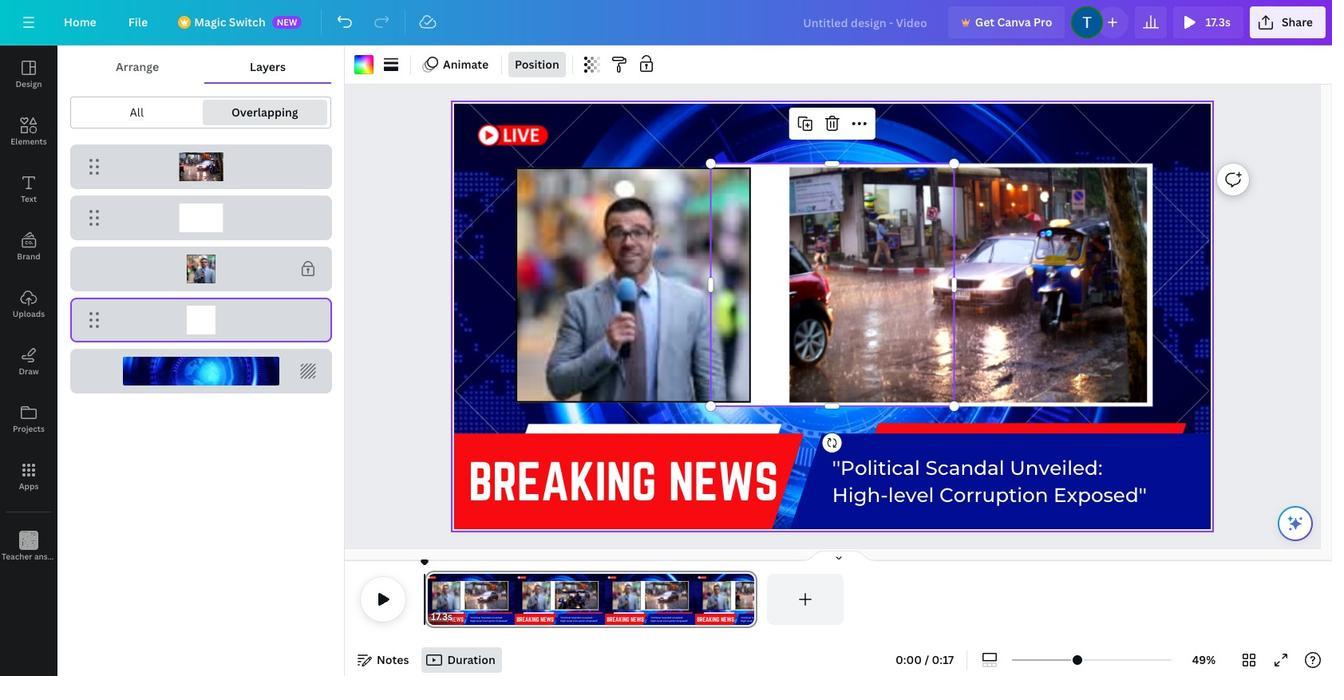 Task type: locate. For each thing, give the bounding box(es) containing it.
notes button
[[351, 647, 415, 673]]

0 horizontal spatial 17.3s
[[431, 610, 453, 623]]

high-
[[833, 483, 889, 507]]

Design title text field
[[790, 6, 942, 38]]

arrange
[[116, 59, 159, 74]]

0 vertical spatial 17.3s button
[[1174, 6, 1244, 38]]

0:17
[[932, 652, 954, 667]]

pro
[[1034, 14, 1052, 30]]

text
[[21, 193, 37, 204]]

projects button
[[0, 390, 57, 448]]

design button
[[0, 46, 57, 103]]

17.3s button left page title text field
[[431, 609, 453, 625]]

1 vertical spatial 17.3s button
[[431, 609, 453, 625]]

49%
[[1192, 652, 1216, 667]]

unveiled:
[[1010, 456, 1103, 480]]

Page title text field
[[460, 609, 466, 625]]

elements
[[11, 136, 47, 147]]

17.3s
[[1206, 14, 1231, 30], [431, 610, 453, 623]]

17.3s left page title text field
[[431, 610, 453, 623]]

text button
[[0, 160, 57, 218]]

17.3s button left share "dropdown button"
[[1174, 6, 1244, 38]]

17.3s inside main menu bar
[[1206, 14, 1231, 30]]

new
[[277, 16, 297, 28]]

0:00
[[896, 652, 922, 667]]

17.3s button
[[1174, 6, 1244, 38], [431, 609, 453, 625]]

trimming, start edge slider
[[425, 574, 439, 625]]

layers button
[[204, 52, 331, 82]]

animate button
[[418, 52, 495, 77]]

;
[[28, 552, 30, 563]]

elements button
[[0, 103, 57, 160]]

apps
[[19, 481, 39, 492]]

1 vertical spatial 17.3s
[[431, 610, 453, 623]]

0 vertical spatial 17.3s
[[1206, 14, 1231, 30]]

1 horizontal spatial 17.3s button
[[1174, 6, 1244, 38]]

level
[[889, 483, 935, 507]]

home
[[64, 14, 96, 30]]

draw button
[[0, 333, 57, 390]]

1 horizontal spatial 17.3s
[[1206, 14, 1231, 30]]

17.3s left share "dropdown button"
[[1206, 14, 1231, 30]]

''political scandal unveiled: high-level corruption exposed''
[[833, 456, 1147, 507]]

keys
[[64, 551, 81, 562]]

canva
[[997, 14, 1031, 30]]

duration button
[[422, 647, 502, 673]]

side panel tab list
[[0, 46, 81, 576]]

/
[[925, 652, 929, 667]]

file button
[[116, 6, 161, 38]]

0 horizontal spatial 17.3s button
[[431, 609, 453, 625]]

main menu bar
[[0, 0, 1332, 46]]



Task type: vqa. For each thing, say whether or not it's contained in the screenshot.
Fideo associated with Fideo Noodles 1/2 can of tomato sauce
no



Task type: describe. For each thing, give the bounding box(es) containing it.
position
[[515, 57, 559, 72]]

brand button
[[0, 218, 57, 275]]

corruption
[[940, 483, 1049, 507]]

home link
[[51, 6, 109, 38]]

magic
[[194, 14, 226, 30]]

arrange button
[[70, 52, 204, 82]]

layers
[[250, 59, 286, 74]]

teacher
[[2, 551, 32, 562]]

hide pages image
[[800, 550, 877, 563]]

design
[[16, 78, 42, 89]]

''political
[[833, 456, 921, 480]]

get
[[975, 14, 995, 30]]

exposed''
[[1054, 483, 1147, 507]]

get canva pro button
[[948, 6, 1065, 38]]

breaking
[[469, 452, 657, 510]]

projects
[[13, 423, 45, 434]]

all
[[130, 105, 144, 120]]

magic switch
[[194, 14, 266, 30]]

draw
[[19, 366, 39, 377]]

scandal
[[926, 456, 1005, 480]]

Overlapping button
[[202, 100, 327, 125]]

uploads
[[13, 308, 45, 319]]

brand
[[17, 251, 40, 262]]

breaking news
[[469, 452, 779, 510]]

share button
[[1250, 6, 1326, 38]]

canva assistant image
[[1286, 514, 1305, 533]]

duration
[[447, 652, 495, 667]]

uploads button
[[0, 275, 57, 333]]

49% button
[[1178, 647, 1230, 673]]

file
[[128, 14, 148, 30]]

trimming, end edge slider
[[743, 574, 758, 625]]

overlapping
[[231, 105, 298, 120]]

animate
[[443, 57, 489, 72]]

notes
[[377, 652, 409, 667]]

All button
[[74, 100, 199, 125]]

share
[[1282, 14, 1313, 30]]

apps button
[[0, 448, 57, 505]]

teacher answer keys
[[2, 551, 81, 562]]

position button
[[509, 52, 566, 77]]

get canva pro
[[975, 14, 1052, 30]]

0:00 / 0:17
[[896, 652, 954, 667]]

answer
[[34, 551, 62, 562]]

switch
[[229, 14, 266, 30]]

#ffffff image
[[354, 55, 374, 74]]

news
[[669, 452, 779, 510]]



